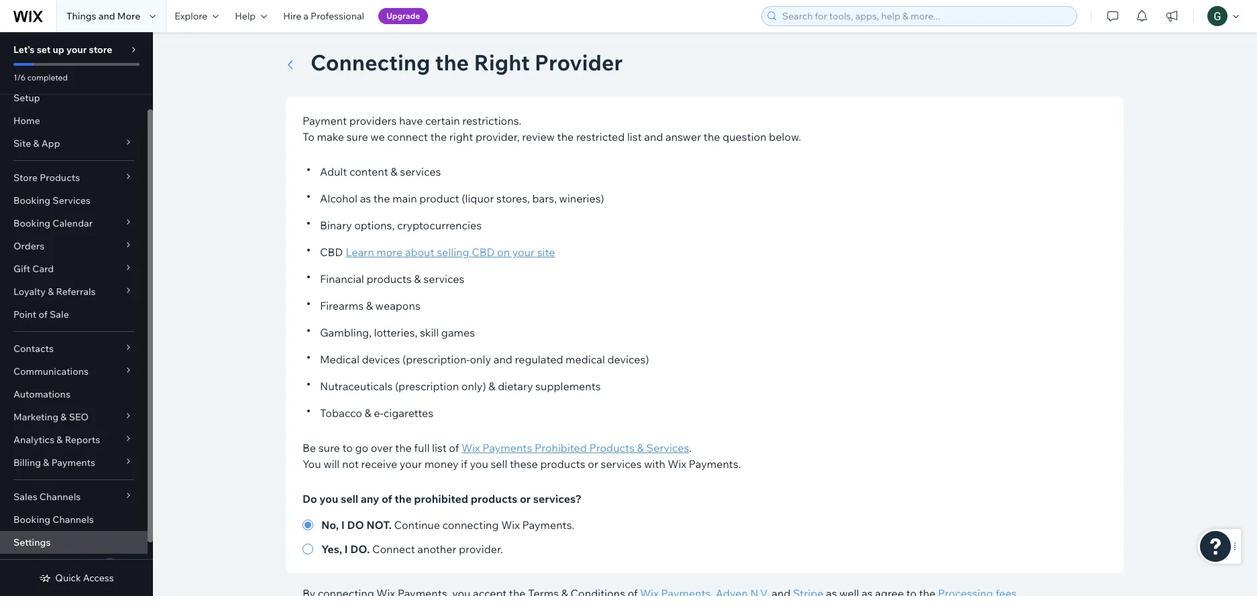 Task type: locate. For each thing, give the bounding box(es) containing it.
sure up will
[[318, 441, 340, 455]]

your inside sidebar element
[[66, 44, 87, 56]]

on
[[497, 246, 510, 259]]

wix right with
[[668, 457, 686, 471]]

0 horizontal spatial sell
[[341, 492, 358, 506]]

0 horizontal spatial list
[[432, 441, 447, 455]]

1 vertical spatial booking
[[13, 217, 50, 229]]

products down more
[[367, 272, 412, 286]]

0 horizontal spatial of
[[39, 309, 48, 321]]

of inside sidebar element
[[39, 309, 48, 321]]

1 horizontal spatial or
[[588, 457, 598, 471]]

help
[[235, 10, 256, 22]]

the up continue
[[395, 492, 412, 506]]

0 horizontal spatial products
[[367, 272, 412, 286]]

sale
[[50, 309, 69, 321]]

do.
[[350, 543, 370, 556]]

booking for booking services
[[13, 195, 50, 207]]

not.
[[366, 519, 392, 532]]

& right site
[[33, 138, 39, 150]]

1 horizontal spatial products
[[589, 441, 635, 455]]

billing
[[13, 457, 41, 469]]

sure inside payment providers have certain restrictions. to make sure we connect the right provider, review the restricted list and answer the question below.
[[346, 130, 368, 144]]

channels inside dropdown button
[[39, 491, 81, 503]]

0 horizontal spatial your
[[66, 44, 87, 56]]

wineries)
[[559, 192, 604, 205]]

your right up
[[66, 44, 87, 56]]

wix inside . you will not receive your money if you sell these products or services with wix payments.
[[668, 457, 686, 471]]

1 vertical spatial payments.
[[522, 519, 574, 532]]

1 horizontal spatial wix
[[501, 519, 520, 532]]

site & app button
[[0, 132, 148, 155]]

1 vertical spatial of
[[449, 441, 459, 455]]

2 vertical spatial and
[[493, 353, 512, 366]]

booking down the store
[[13, 195, 50, 207]]

services up main
[[400, 165, 441, 178]]

1 vertical spatial products
[[589, 441, 635, 455]]

0 vertical spatial booking
[[13, 195, 50, 207]]

1 horizontal spatial sure
[[346, 130, 368, 144]]

& left .
[[637, 441, 644, 455]]

1 horizontal spatial of
[[382, 492, 392, 506]]

payments. down .
[[689, 457, 741, 471]]

1 vertical spatial list
[[432, 441, 447, 455]]

do
[[303, 492, 317, 506]]

payment
[[303, 114, 347, 127]]

2 horizontal spatial of
[[449, 441, 459, 455]]

1 horizontal spatial you
[[470, 457, 488, 471]]

1 vertical spatial you
[[319, 492, 338, 506]]

your down full
[[400, 457, 422, 471]]

2 horizontal spatial products
[[540, 457, 585, 471]]

channels down sales channels dropdown button
[[53, 514, 94, 526]]

0 vertical spatial payments.
[[689, 457, 741, 471]]

marketing & seo
[[13, 411, 89, 423]]

0 vertical spatial sell
[[491, 457, 507, 471]]

services inside sidebar element
[[53, 195, 90, 207]]

0 vertical spatial sure
[[346, 130, 368, 144]]

1 horizontal spatial payments.
[[689, 457, 741, 471]]

& right firearms
[[366, 299, 373, 313]]

0 horizontal spatial services
[[53, 195, 90, 207]]

sure left we
[[346, 130, 368, 144]]

marketing
[[13, 411, 58, 423]]

quick access button
[[39, 572, 114, 584]]

you right do
[[319, 492, 338, 506]]

1 vertical spatial channels
[[53, 514, 94, 526]]

0 vertical spatial products
[[40, 172, 80, 184]]

services
[[400, 165, 441, 178], [423, 272, 464, 286], [601, 457, 642, 471]]

2 vertical spatial booking
[[13, 514, 50, 526]]

sell down be sure to go over the full list of wix payments prohibited products & services
[[491, 457, 507, 471]]

1 vertical spatial payments
[[51, 457, 95, 469]]

channels up booking channels
[[39, 491, 81, 503]]

explore
[[175, 10, 207, 22]]

if
[[461, 457, 467, 471]]

list up money
[[432, 441, 447, 455]]

answer
[[665, 130, 701, 144]]

0 horizontal spatial and
[[98, 10, 115, 22]]

and inside payment providers have certain restrictions. to make sure we connect the right provider, review the restricted list and answer the question below.
[[644, 130, 663, 144]]

services up calendar
[[53, 195, 90, 207]]

product
[[419, 192, 459, 205]]

booking
[[13, 195, 50, 207], [13, 217, 50, 229], [13, 514, 50, 526]]

1 booking from the top
[[13, 195, 50, 207]]

booking channels link
[[0, 508, 148, 531]]

1 horizontal spatial your
[[400, 457, 422, 471]]

2 horizontal spatial and
[[644, 130, 663, 144]]

of up money
[[449, 441, 459, 455]]

let's set up your store
[[13, 44, 112, 56]]

& down the about
[[414, 272, 421, 286]]

1 vertical spatial and
[[644, 130, 663, 144]]

i left do
[[341, 519, 345, 532]]

provider,
[[476, 130, 520, 144]]

0 vertical spatial payments
[[482, 441, 532, 455]]

list
[[627, 130, 642, 144], [432, 441, 447, 455]]

your right on at left top
[[512, 246, 535, 259]]

of left sale
[[39, 309, 48, 321]]

list inside payment providers have certain restrictions. to make sure we connect the right provider, review the restricted list and answer the question below.
[[627, 130, 642, 144]]

learn
[[346, 246, 374, 259]]

payments. down services?
[[522, 519, 574, 532]]

and left "more"
[[98, 10, 115, 22]]

products up booking services at the left
[[40, 172, 80, 184]]

make
[[317, 130, 344, 144]]

or down wix payments prohibited products & services link
[[588, 457, 598, 471]]

services left with
[[601, 457, 642, 471]]

you right if
[[470, 457, 488, 471]]

sell left any on the left of page
[[341, 492, 358, 506]]

settings
[[13, 537, 51, 549]]

2 booking from the top
[[13, 217, 50, 229]]

financial products & services
[[320, 272, 464, 286]]

0 horizontal spatial cbd
[[320, 246, 343, 259]]

upgrade button
[[378, 8, 428, 24]]

2 horizontal spatial your
[[512, 246, 535, 259]]

help button
[[227, 0, 275, 32]]

point of sale link
[[0, 303, 148, 326]]

1 vertical spatial wix
[[668, 457, 686, 471]]

products up the "connecting"
[[471, 492, 517, 506]]

the left right
[[435, 49, 469, 76]]

you
[[470, 457, 488, 471], [319, 492, 338, 506]]

0 vertical spatial you
[[470, 457, 488, 471]]

2 vertical spatial services
[[601, 457, 642, 471]]

no,
[[321, 519, 339, 532]]

firearms & weapons
[[320, 299, 420, 313]]

3 booking from the top
[[13, 514, 50, 526]]

products right prohibited
[[589, 441, 635, 455]]

point of sale
[[13, 309, 69, 321]]

nutraceuticals (prescription only) & dietary supplements
[[320, 380, 601, 393]]

provider.
[[459, 543, 503, 556]]

analytics & reports
[[13, 434, 100, 446]]

0 horizontal spatial products
[[40, 172, 80, 184]]

0 horizontal spatial wix
[[461, 441, 480, 455]]

Search for tools, apps, help & more... field
[[778, 7, 1073, 25]]

right
[[474, 49, 530, 76]]

app
[[41, 138, 60, 150]]

and left answer
[[644, 130, 663, 144]]

2 vertical spatial wix
[[501, 519, 520, 532]]

services up with
[[646, 441, 689, 455]]

booking calendar button
[[0, 212, 148, 235]]

2 vertical spatial products
[[471, 492, 517, 506]]

1 vertical spatial services
[[423, 272, 464, 286]]

1 horizontal spatial products
[[471, 492, 517, 506]]

sell inside . you will not receive your money if you sell these products or services with wix payments.
[[491, 457, 507, 471]]

0 horizontal spatial payments
[[51, 457, 95, 469]]

1 horizontal spatial cbd
[[472, 246, 495, 259]]

1/6 completed
[[13, 72, 68, 83]]

0 horizontal spatial payments.
[[522, 519, 574, 532]]

(prescription
[[395, 380, 459, 393]]

you
[[303, 457, 321, 471]]

wix up if
[[461, 441, 480, 455]]

cbd left on at left top
[[472, 246, 495, 259]]

& right content
[[391, 165, 398, 178]]

yes, i do. connect another provider.
[[321, 543, 503, 556]]

0 vertical spatial services
[[53, 195, 90, 207]]

we
[[370, 130, 385, 144]]

firearms
[[320, 299, 364, 313]]

0 vertical spatial your
[[66, 44, 87, 56]]

& left e-
[[364, 406, 371, 420]]

. you will not receive your money if you sell these products or services with wix payments.
[[303, 441, 741, 471]]

the down certain on the top of the page
[[430, 130, 447, 144]]

channels for booking channels
[[53, 514, 94, 526]]

& right loyalty
[[48, 286, 54, 298]]

1 horizontal spatial payments
[[482, 441, 532, 455]]

billing & payments
[[13, 457, 95, 469]]

payments down analytics & reports popup button
[[51, 457, 95, 469]]

booking inside popup button
[[13, 217, 50, 229]]

0 vertical spatial wix
[[461, 441, 480, 455]]

up
[[53, 44, 64, 56]]

connecting the right provider
[[311, 49, 623, 76]]

0 vertical spatial i
[[341, 519, 345, 532]]

0 vertical spatial of
[[39, 309, 48, 321]]

services for financial products & services
[[423, 272, 464, 286]]

certain
[[425, 114, 460, 127]]

wix up provider.
[[501, 519, 520, 532]]

you inside . you will not receive your money if you sell these products or services with wix payments.
[[470, 457, 488, 471]]

connect
[[372, 543, 415, 556]]

services for adult content & services
[[400, 165, 441, 178]]

0 vertical spatial list
[[627, 130, 642, 144]]

things and more
[[66, 10, 140, 22]]

.
[[689, 441, 692, 455]]

sell
[[491, 457, 507, 471], [341, 492, 358, 506]]

of right any on the left of page
[[382, 492, 392, 506]]

i left do.
[[344, 543, 348, 556]]

payments up the these
[[482, 441, 532, 455]]

list right restricted
[[627, 130, 642, 144]]

2 horizontal spatial wix
[[668, 457, 686, 471]]

cigarettes
[[384, 406, 433, 420]]

medical
[[320, 353, 359, 366]]

tobacco
[[320, 406, 362, 420]]

hire a professional
[[283, 10, 364, 22]]

be
[[303, 441, 316, 455]]

booking services link
[[0, 189, 148, 212]]

2 vertical spatial your
[[400, 457, 422, 471]]

booking up settings
[[13, 514, 50, 526]]

payments.
[[689, 457, 741, 471], [522, 519, 574, 532]]

& left seo
[[61, 411, 67, 423]]

money
[[424, 457, 459, 471]]

1 vertical spatial i
[[344, 543, 348, 556]]

0 vertical spatial or
[[588, 457, 598, 471]]

services down the cbd learn more about selling cbd on your site
[[423, 272, 464, 286]]

yes,
[[321, 543, 342, 556]]

1 vertical spatial or
[[520, 492, 531, 506]]

dietary
[[498, 380, 533, 393]]

1 horizontal spatial sell
[[491, 457, 507, 471]]

1 vertical spatial products
[[540, 457, 585, 471]]

0 horizontal spatial sure
[[318, 441, 340, 455]]

1 vertical spatial sure
[[318, 441, 340, 455]]

booking up orders
[[13, 217, 50, 229]]

i for yes,
[[344, 543, 348, 556]]

another
[[417, 543, 456, 556]]

wix
[[461, 441, 480, 455], [668, 457, 686, 471], [501, 519, 520, 532]]

cbd down binary
[[320, 246, 343, 259]]

or left services?
[[520, 492, 531, 506]]

&
[[33, 138, 39, 150], [391, 165, 398, 178], [414, 272, 421, 286], [48, 286, 54, 298], [366, 299, 373, 313], [488, 380, 495, 393], [364, 406, 371, 420], [61, 411, 67, 423], [57, 434, 63, 446], [637, 441, 644, 455], [43, 457, 49, 469]]

0 vertical spatial services
[[400, 165, 441, 178]]

home
[[13, 115, 40, 127]]

& right only) at the left of page
[[488, 380, 495, 393]]

1 horizontal spatial list
[[627, 130, 642, 144]]

1 horizontal spatial services
[[646, 441, 689, 455]]

and right only
[[493, 353, 512, 366]]

option group
[[303, 517, 1107, 557]]

binary options, cryptocurrencies
[[320, 219, 482, 232]]

products down prohibited
[[540, 457, 585, 471]]

devices
[[362, 353, 400, 366]]

0 vertical spatial channels
[[39, 491, 81, 503]]

services?
[[533, 492, 581, 506]]



Task type: vqa. For each thing, say whether or not it's contained in the screenshot.
the Settings
yes



Task type: describe. For each thing, give the bounding box(es) containing it.
& inside dropdown button
[[61, 411, 67, 423]]

orders button
[[0, 235, 148, 258]]

adult
[[320, 165, 347, 178]]

medical
[[566, 353, 605, 366]]

providers
[[349, 114, 397, 127]]

site
[[13, 138, 31, 150]]

gift
[[13, 263, 30, 275]]

payments. inside . you will not receive your money if you sell these products or services with wix payments.
[[689, 457, 741, 471]]

automations
[[13, 388, 70, 400]]

let's
[[13, 44, 35, 56]]

with
[[644, 457, 665, 471]]

the right review
[[557, 130, 574, 144]]

question
[[723, 130, 767, 144]]

loyalty
[[13, 286, 46, 298]]

devices)
[[607, 353, 649, 366]]

full
[[414, 441, 430, 455]]

0 horizontal spatial or
[[520, 492, 531, 506]]

1 cbd from the left
[[320, 246, 343, 259]]

do you sell any of the prohibited products or services?
[[303, 492, 581, 506]]

services inside . you will not receive your money if you sell these products or services with wix payments.
[[601, 457, 642, 471]]

restrictions.
[[462, 114, 521, 127]]

calendar
[[53, 217, 93, 229]]

2 vertical spatial of
[[382, 492, 392, 506]]

will
[[323, 457, 340, 471]]

communications
[[13, 366, 89, 378]]

more
[[376, 246, 403, 259]]

these
[[510, 457, 538, 471]]

prohibited
[[414, 492, 468, 506]]

games
[[441, 326, 475, 339]]

store
[[13, 172, 38, 184]]

setup link
[[0, 87, 148, 109]]

stores,
[[496, 192, 530, 205]]

payments. inside "option group"
[[522, 519, 574, 532]]

1/6
[[13, 72, 26, 83]]

connecting
[[442, 519, 499, 532]]

below.
[[769, 130, 801, 144]]

adult content & services
[[320, 165, 441, 178]]

lotteries,
[[374, 326, 417, 339]]

quick
[[55, 572, 81, 584]]

gambling, lotteries, skill games
[[320, 326, 475, 339]]

1 vertical spatial services
[[646, 441, 689, 455]]

products inside . you will not receive your money if you sell these products or services with wix payments.
[[540, 457, 585, 471]]

i for no,
[[341, 519, 345, 532]]

binary
[[320, 219, 352, 232]]

quick access
[[55, 572, 114, 584]]

content
[[349, 165, 388, 178]]

sales
[[13, 491, 37, 503]]

weapons
[[375, 299, 420, 313]]

booking services
[[13, 195, 90, 207]]

sidebar element
[[0, 32, 153, 596]]

only
[[470, 353, 491, 366]]

cryptocurrencies
[[397, 219, 482, 232]]

store products button
[[0, 166, 148, 189]]

2 cbd from the left
[[472, 246, 495, 259]]

reports
[[65, 434, 100, 446]]

the right as
[[373, 192, 390, 205]]

products inside popup button
[[40, 172, 80, 184]]

the left full
[[395, 441, 412, 455]]

learn more about selling cbd on your site link
[[346, 244, 555, 260]]

analytics & reports button
[[0, 429, 148, 451]]

only)
[[461, 380, 486, 393]]

0 vertical spatial and
[[98, 10, 115, 22]]

payments inside popup button
[[51, 457, 95, 469]]

main
[[392, 192, 417, 205]]

prohibited
[[535, 441, 587, 455]]

1 vertical spatial sell
[[341, 492, 358, 506]]

wix payments prohibited products & services link
[[461, 440, 689, 456]]

tobacco & e-cigarettes
[[320, 406, 433, 420]]

your inside . you will not receive your money if you sell these products or services with wix payments.
[[400, 457, 422, 471]]

have
[[399, 114, 423, 127]]

booking channels
[[13, 514, 94, 526]]

0 vertical spatial products
[[367, 272, 412, 286]]

booking for booking calendar
[[13, 217, 50, 229]]

options,
[[354, 219, 395, 232]]

medical devices (prescription-only and regulated medical devices)
[[320, 353, 649, 366]]

automations link
[[0, 383, 148, 406]]

the right answer
[[704, 130, 720, 144]]

to
[[342, 441, 353, 455]]

seo
[[69, 411, 89, 423]]

& left reports
[[57, 434, 63, 446]]

option group containing no, i do not.
[[303, 517, 1107, 557]]

not
[[342, 457, 359, 471]]

(liquor
[[462, 192, 494, 205]]

more
[[117, 10, 140, 22]]

contacts
[[13, 343, 54, 355]]

1 horizontal spatial and
[[493, 353, 512, 366]]

& right billing
[[43, 457, 49, 469]]

alcohol as the main product (liquor stores, bars, wineries)
[[320, 192, 604, 205]]

completed
[[27, 72, 68, 83]]

right
[[449, 130, 473, 144]]

continue
[[394, 519, 440, 532]]

access
[[83, 572, 114, 584]]

1 vertical spatial your
[[512, 246, 535, 259]]

e-
[[374, 406, 384, 420]]

receive
[[361, 457, 397, 471]]

booking for booking channels
[[13, 514, 50, 526]]

loyalty & referrals button
[[0, 280, 148, 303]]

or inside . you will not receive your money if you sell these products or services with wix payments.
[[588, 457, 598, 471]]

marketing & seo button
[[0, 406, 148, 429]]

site & app
[[13, 138, 60, 150]]

gambling,
[[320, 326, 372, 339]]

nutraceuticals
[[320, 380, 393, 393]]

hire a professional link
[[275, 0, 372, 32]]

analytics
[[13, 434, 54, 446]]

0 horizontal spatial you
[[319, 492, 338, 506]]

to
[[303, 130, 315, 144]]

loyalty & referrals
[[13, 286, 96, 298]]

contacts button
[[0, 337, 148, 360]]

channels for sales channels
[[39, 491, 81, 503]]

upgrade
[[386, 11, 420, 21]]

financial
[[320, 272, 364, 286]]



